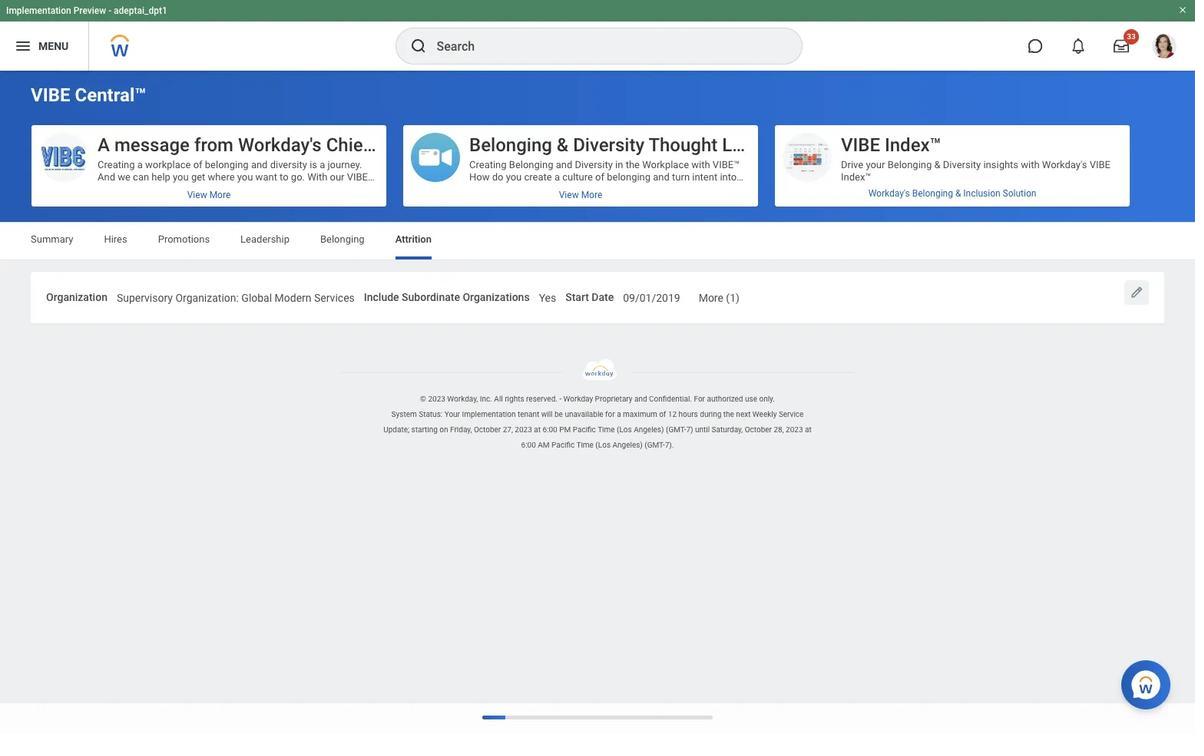 Task type: describe. For each thing, give the bounding box(es) containing it.
action
[[526, 343, 553, 355]]

and left drive
[[469, 294, 486, 306]]

workday's inside button
[[238, 134, 322, 156]]

measure relative performance to focus belonging & diversity efforts
[[841, 196, 1114, 220]]

how inside uniting at workday for social justice we're taking action to examine our practices and accelerate progress in our company. learn how we're working together to create systemic change both within workday and externally.
[[611, 355, 630, 367]]

promotions
[[158, 233, 210, 245]]

implementation preview -   adeptai_dpt1
[[6, 5, 167, 16]]

attrition
[[395, 233, 432, 245]]

coming
[[469, 245, 504, 256]]

inclusion
[[963, 188, 1000, 199]]

belonging & diversity thought leadership
[[469, 134, 814, 156]]

7).
[[665, 441, 674, 449]]

creating
[[469, 159, 507, 170]]

in inside creating belonging and diversity in the workplace with vibe™ how do you create a culture of belonging and turn intent into impactful actions? in this webinar, we share our strategies for valuing inclusion, belonging, and equity for all and show how our solutions can help you enable change. watch webinar
[[615, 159, 623, 170]]

equality
[[612, 245, 647, 256]]

1 vertical spatial (los
[[595, 441, 611, 449]]

implementation inside © 2023 workday, inc. all rights reserved. - workday proprietary and confidential. for authorized use only. system status: your implementation tenant will be unavailable for a maximum of 12 hours during the next weekly service update; starting on friday, october 27, 2023 at 6:00 pm pacific time (los angeles) (gmt-7) until saturday, october 28, 2023 at 6:00 am pacific time (los angeles) (gmt-7).
[[462, 410, 516, 418]]

1 horizontal spatial workday's
[[868, 188, 910, 199]]

the inside © 2023 workday, inc. all rights reserved. - workday proprietary and confidential. for authorized use only. system status: your implementation tenant will be unavailable for a maximum of 12 hours during the next weekly service update; starting on friday, october 27, 2023 at 6:00 pm pacific time (los angeles) (gmt-7) until saturday, october 28, 2023 at 6:00 am pacific time (los angeles) (gmt-7).
[[723, 410, 734, 418]]

accelerate
[[686, 343, 733, 355]]

tenant
[[518, 410, 539, 418]]

28,
[[774, 425, 784, 434]]

leaders
[[714, 269, 746, 281]]

workday down we're
[[629, 368, 667, 379]]

into
[[720, 171, 737, 183]]

include subordinate organizations
[[364, 291, 530, 303]]

join
[[576, 269, 595, 281]]

services
[[314, 292, 355, 304]]

system
[[391, 410, 417, 418]]

measure
[[841, 196, 880, 207]]

am
[[538, 441, 550, 449]]

and up the enable
[[596, 196, 612, 207]]

7)
[[686, 425, 693, 434]]

organization:
[[175, 292, 239, 304]]

proprietary
[[595, 395, 632, 403]]

drive
[[488, 294, 510, 306]]

solution
[[1003, 188, 1036, 199]]

more (1)
[[699, 292, 739, 304]]

together
[[506, 245, 545, 256]]

a inside creating belonging and diversity in the workplace with vibe™ how do you create a culture of belonging and turn intent into impactful actions? in this webinar, we share our strategies for valuing inclusion, belonging, and equity for all and show how our solutions can help you enable change. watch webinar
[[554, 171, 560, 183]]

2 horizontal spatial at
[[805, 425, 812, 434]]

change. inside creating belonging and diversity in the workplace with vibe™ how do you create a culture of belonging and turn intent into impactful actions? in this webinar, we share our strategies for valuing inclusion, belonging, and equity for all and show how our solutions can help you enable change. watch webinar
[[620, 208, 655, 220]]

status:
[[419, 410, 443, 418]]

uniting at workday for social justice we're taking action to examine our practices and accelerate progress in our company. learn how we're working together to create systemic change both within workday and externally.
[[469, 331, 744, 379]]

ways
[[528, 282, 551, 293]]

all
[[494, 395, 503, 403]]

a inside coming together on the path to equality learn how companies, leaders, and organizations each play a role in building equality. join the webinar with workday leaders and discover ways to assess your intentions against outcomes and drive real change. watch webinar
[[735, 257, 740, 269]]

and up culture
[[556, 159, 572, 170]]

& inside measure relative performance to focus belonging & diversity efforts
[[1067, 196, 1074, 207]]

implementation inside menu banner
[[6, 5, 71, 16]]

hires
[[104, 233, 127, 245]]

within
[[599, 368, 626, 379]]

examine
[[567, 343, 605, 355]]

a inside © 2023 workday, inc. all rights reserved. - workday proprietary and confidential. for authorized use only. system status: your implementation tenant will be unavailable for a maximum of 12 hours during the next weekly service update; starting on friday, october 27, 2023 at 6:00 pm pacific time (los angeles) (gmt-7) until saturday, october 28, 2023 at 6:00 am pacific time (los angeles) (gmt-7).
[[617, 410, 621, 418]]

equality.
[[536, 269, 573, 281]]

edit image
[[1129, 285, 1144, 300]]

drive
[[841, 159, 863, 170]]

real
[[512, 294, 529, 306]]

date
[[592, 291, 614, 303]]

Search Workday  search field
[[437, 29, 770, 63]]

belonging inside drive your belonging & diversity insights with workday's vibe index™
[[888, 159, 932, 170]]

change. inside coming together on the path to equality learn how companies, leaders, and organizations each play a role in building equality. join the webinar with workday leaders and discover ways to assess your intentions against outcomes and drive real change. watch webinar
[[531, 294, 566, 306]]

leaders,
[[571, 257, 606, 269]]

and down equality
[[608, 257, 625, 269]]

diversity inside creating belonging and diversity in the workplace with vibe™ how do you create a culture of belonging and turn intent into impactful actions? in this webinar, we share our strategies for valuing inclusion, belonging, and equity for all and show how our solutions can help you enable change. watch webinar
[[575, 159, 613, 170]]

justice
[[600, 331, 632, 342]]

how inside creating belonging and diversity in the workplace with vibe™ how do you create a culture of belonging and turn intent into impactful actions? in this webinar, we share our strategies for valuing inclusion, belonging, and equity for all and show how our solutions can help you enable change. watch webinar
[[717, 196, 736, 207]]

we're
[[469, 343, 493, 355]]

2 horizontal spatial 2023
[[786, 425, 803, 434]]

1 horizontal spatial (gmt-
[[666, 425, 686, 434]]

relative
[[882, 196, 917, 207]]

main content containing vibe central™
[[0, 71, 1195, 379]]

intentions
[[620, 282, 664, 293]]

your inside drive your belonging & diversity insights with workday's vibe index™
[[866, 159, 885, 170]]

1 horizontal spatial time
[[598, 425, 615, 434]]

0 vertical spatial 6:00
[[543, 425, 557, 434]]

& right carin
[[557, 134, 568, 156]]

vibe for vibe index™
[[841, 134, 880, 156]]

our down valuing
[[469, 208, 484, 220]]

next
[[736, 410, 751, 418]]

supervisory
[[117, 292, 173, 304]]

1 vertical spatial angeles)
[[612, 441, 643, 449]]

(1)
[[726, 292, 739, 304]]

1 horizontal spatial 2023
[[515, 425, 532, 434]]

inbox large image
[[1114, 38, 1129, 54]]

supervisory organization: global modern services
[[117, 292, 355, 304]]

0 horizontal spatial leadership
[[240, 233, 290, 245]]

search image
[[409, 37, 427, 55]]

uniting
[[469, 331, 500, 342]]

message
[[114, 134, 190, 156]]

1 october from the left
[[474, 425, 501, 434]]

all
[[659, 196, 669, 207]]

workday inside © 2023 workday, inc. all rights reserved. - workday proprietary and confidential. for authorized use only. system status: your implementation tenant will be unavailable for a maximum of 12 hours during the next weekly service update; starting on friday, october 27, 2023 at 6:00 pm pacific time (los angeles) (gmt-7) until saturday, october 28, 2023 at 6:00 am pacific time (los angeles) (gmt-7).
[[563, 395, 593, 403]]

modern
[[275, 292, 311, 304]]

2 october from the left
[[745, 425, 772, 434]]

0 horizontal spatial 2023
[[428, 395, 445, 403]]

vibe index™
[[841, 134, 941, 156]]

systemic
[[499, 368, 539, 379]]

workday up action
[[514, 331, 553, 342]]

profile logan mcneil image
[[1152, 34, 1177, 61]]

the right join
[[597, 269, 611, 281]]

carin
[[511, 134, 554, 156]]

More (1) text field
[[699, 283, 739, 309]]

together
[[695, 355, 733, 367]]

vibe™
[[713, 159, 740, 170]]

diversity inside button
[[374, 134, 446, 156]]

companies,
[[518, 257, 569, 269]]

turn
[[672, 171, 690, 183]]

© 2023 workday, inc. all rights reserved. - workday proprietary and confidential. for authorized use only. system status: your implementation tenant will be unavailable for a maximum of 12 hours during the next weekly service update; starting on friday, october 27, 2023 at 6:00 pm pacific time (los angeles) (gmt-7) until saturday, october 28, 2023 at 6:00 am pacific time (los angeles) (gmt-7).
[[383, 395, 812, 449]]

can
[[530, 208, 546, 220]]

our up all
[[665, 184, 679, 195]]

0 vertical spatial you
[[506, 171, 522, 183]]

working
[[658, 355, 693, 367]]

our down justice
[[607, 343, 622, 355]]

central™
[[75, 84, 146, 106]]

drive your belonging & diversity insights with workday's vibe index™
[[841, 159, 1110, 183]]

for inside uniting at workday for social justice we're taking action to examine our practices and accelerate progress in our company. learn how we're working together to create systemic change both within workday and externally.
[[555, 331, 568, 342]]

Supervisory Organization: Global Modern Services text field
[[117, 283, 355, 309]]

starting
[[411, 425, 438, 434]]

to right together
[[735, 355, 744, 367]]

belonging inside creating belonging and diversity in the workplace with vibe™ how do you create a culture of belonging and turn intent into impactful actions? in this webinar, we share our strategies for valuing inclusion, belonging, and equity for all and show how our solutions can help you enable change. watch webinar
[[509, 159, 553, 170]]

0 vertical spatial leadership
[[722, 134, 814, 156]]

diversity inside measure relative performance to focus belonging & diversity efforts
[[1076, 196, 1114, 207]]

Yes text field
[[539, 283, 556, 309]]

the inside creating belonging and diversity in the workplace with vibe™ how do you create a culture of belonging and turn intent into impactful actions? in this webinar, we share our strategies for valuing inclusion, belonging, and equity for all and show how our solutions can help you enable change. watch webinar
[[626, 159, 640, 170]]

your inside coming together on the path to equality learn how companies, leaders, and organizations each play a role in building equality. join the webinar with workday leaders and discover ways to assess your intentions against outcomes and drive real change. watch webinar
[[599, 282, 618, 293]]

justify image
[[14, 37, 32, 55]]

menu
[[38, 40, 69, 52]]

be
[[554, 410, 563, 418]]

the left the path
[[562, 245, 576, 256]]

inclusion,
[[503, 196, 545, 207]]

1 horizontal spatial (los
[[617, 425, 632, 434]]

rights
[[505, 395, 524, 403]]

vibe central™
[[31, 84, 146, 106]]

& inside drive your belonging & diversity insights with workday's vibe index™
[[934, 159, 940, 170]]

footer containing © 2023 workday, inc. all rights reserved. - workday proprietary and confidential. for authorized use only. system status: your implementation tenant will be unavailable for a maximum of 12 hours during the next weekly service update; starting on friday, october 27, 2023 at 6:00 pm pacific time (los angeles) (gmt-7) until saturday, october 28, 2023 at 6:00 am pacific time (los angeles) (gmt-7).
[[0, 358, 1195, 453]]

how
[[469, 171, 490, 183]]

include subordinate organizations element
[[539, 282, 556, 310]]

assess
[[565, 282, 596, 293]]

friday,
[[450, 425, 472, 434]]

workday's belonging & inclusion solution link
[[775, 182, 1130, 205]]

of inside creating belonging and diversity in the workplace with vibe™ how do you create a culture of belonging and turn intent into impactful actions? in this webinar, we share our strategies for valuing inclusion, belonging, and equity for all and show how our solutions can help you enable change. watch webinar
[[595, 171, 604, 183]]



Task type: locate. For each thing, give the bounding box(es) containing it.
notifications large image
[[1071, 38, 1086, 54]]

thought
[[649, 134, 718, 156]]

learn up both
[[584, 355, 609, 367]]

against
[[667, 282, 700, 293]]

for inside © 2023 workday, inc. all rights reserved. - workday proprietary and confidential. for authorized use only. system status: your implementation tenant will be unavailable for a maximum of 12 hours during the next weekly service update; starting on friday, october 27, 2023 at 6:00 pm pacific time (los angeles) (gmt-7) until saturday, october 28, 2023 at 6:00 am pacific time (los angeles) (gmt-7).
[[605, 410, 615, 418]]

of up webinar,
[[595, 171, 604, 183]]

implementation up menu 'dropdown button' at top left
[[6, 5, 71, 16]]

1 watch from the top
[[469, 220, 497, 232]]

1 vertical spatial you
[[569, 208, 585, 220]]

the left the next
[[723, 410, 734, 418]]

0 horizontal spatial (los
[[595, 441, 611, 449]]

6:00 left pm
[[543, 425, 557, 434]]

how inside coming together on the path to equality learn how companies, leaders, and organizations each play a role in building equality. join the webinar with workday leaders and discover ways to assess your intentions against outcomes and drive real change. watch webinar
[[497, 257, 515, 269]]

workday's right "from"
[[238, 134, 322, 156]]

taking
[[496, 343, 523, 355]]

and right all
[[672, 196, 688, 207]]

webinar
[[500, 220, 536, 232], [500, 306, 536, 318]]

0 vertical spatial pacific
[[573, 425, 596, 434]]

footer
[[0, 358, 1195, 453]]

diversity
[[374, 134, 446, 156], [573, 134, 644, 156], [575, 159, 613, 170], [943, 159, 981, 170], [1076, 196, 1114, 207]]

and
[[556, 159, 572, 170], [653, 171, 670, 183], [596, 196, 612, 207], [672, 196, 688, 207], [608, 257, 625, 269], [469, 282, 486, 293], [469, 294, 486, 306], [667, 343, 684, 355], [670, 368, 686, 379], [634, 395, 647, 403]]

2 horizontal spatial a
[[735, 257, 740, 269]]

pacific down unavailable
[[573, 425, 596, 434]]

0 vertical spatial implementation
[[6, 5, 71, 16]]

service
[[779, 410, 804, 418]]

change
[[542, 368, 574, 379]]

at up taking
[[503, 331, 512, 342]]

you right the do
[[506, 171, 522, 183]]

1 horizontal spatial change.
[[620, 208, 655, 220]]

0 vertical spatial vibe
[[31, 84, 70, 106]]

0 vertical spatial -
[[108, 5, 111, 16]]

the up belonging
[[626, 159, 640, 170]]

2 horizontal spatial workday's
[[1042, 159, 1087, 170]]

your down webinar
[[599, 282, 618, 293]]

your
[[866, 159, 885, 170], [599, 282, 618, 293]]

create up actions?
[[524, 171, 552, 183]]

diversity up workday's belonging & inclusion solution
[[943, 159, 981, 170]]

index™
[[885, 134, 941, 156], [841, 171, 871, 183]]

0 horizontal spatial change.
[[531, 294, 566, 306]]

belonging inside measure relative performance to focus belonging & diversity efforts
[[1021, 196, 1065, 207]]

our up systemic
[[521, 355, 536, 367]]

in up belonging
[[615, 159, 623, 170]]

0 vertical spatial workday's
[[238, 134, 322, 156]]

october down weekly
[[745, 425, 772, 434]]

workday inside coming together on the path to equality learn how companies, leaders, and organizations each play a role in building equality. join the webinar with workday leaders and discover ways to assess your intentions against outcomes and drive real change. watch webinar
[[673, 269, 711, 281]]

create down the progress
[[469, 368, 497, 379]]

09/01/2019 text field
[[623, 283, 680, 309]]

progress
[[469, 355, 508, 367]]

watch down valuing
[[469, 220, 497, 232]]

- inside © 2023 workday, inc. all rights reserved. - workday proprietary and confidential. for authorized use only. system status: your implementation tenant will be unavailable for a maximum of 12 hours during the next weekly service update; starting on friday, october 27, 2023 at 6:00 pm pacific time (los angeles) (gmt-7) until saturday, october 28, 2023 at 6:00 am pacific time (los angeles) (gmt-7).
[[559, 395, 562, 403]]

1 webinar from the top
[[500, 220, 536, 232]]

webinar down real
[[500, 306, 536, 318]]

0 horizontal spatial time
[[576, 441, 594, 449]]

a message from workday's chief diversity officer carin taylor button
[[31, 125, 608, 207]]

unavailable
[[565, 410, 603, 418]]

0 vertical spatial watch
[[469, 220, 497, 232]]

equity
[[615, 196, 642, 207]]

close environment banner image
[[1178, 5, 1187, 15]]

0 horizontal spatial of
[[595, 171, 604, 183]]

with right insights
[[1021, 159, 1040, 170]]

0 horizontal spatial you
[[506, 171, 522, 183]]

2 horizontal spatial vibe
[[1090, 159, 1110, 170]]

1 vertical spatial in
[[488, 269, 496, 281]]

1 horizontal spatial in
[[511, 355, 519, 367]]

a
[[554, 171, 560, 183], [735, 257, 740, 269], [617, 410, 621, 418]]

0 horizontal spatial -
[[108, 5, 111, 16]]

in right role on the left top of page
[[488, 269, 496, 281]]

0 vertical spatial your
[[866, 159, 885, 170]]

1 vertical spatial learn
[[584, 355, 609, 367]]

& left 'inclusion'
[[955, 188, 961, 199]]

workday's inside drive your belonging & diversity insights with workday's vibe index™
[[1042, 159, 1087, 170]]

october left "27,"
[[474, 425, 501, 434]]

1 vertical spatial -
[[559, 395, 562, 403]]

a down proprietary on the bottom of the page
[[617, 410, 621, 418]]

0 horizontal spatial (gmt-
[[645, 441, 665, 449]]

0 vertical spatial (gmt-
[[666, 425, 686, 434]]

1 vertical spatial change.
[[531, 294, 566, 306]]

1 vertical spatial how
[[497, 257, 515, 269]]

index™ up relative
[[885, 134, 941, 156]]

organization element
[[117, 282, 355, 310]]

0 vertical spatial in
[[615, 159, 623, 170]]

1 horizontal spatial of
[[659, 410, 666, 418]]

workday's up efforts
[[868, 188, 910, 199]]

diversity inside drive your belonging & diversity insights with workday's vibe index™
[[943, 159, 981, 170]]

include
[[364, 291, 399, 303]]

menu button
[[0, 22, 89, 71]]

change. down the equity at right top
[[620, 208, 655, 220]]

maximum
[[623, 410, 657, 418]]

efforts
[[841, 208, 871, 220]]

only.
[[759, 395, 775, 403]]

2 vertical spatial workday's
[[868, 188, 910, 199]]

- up be
[[559, 395, 562, 403]]

watch down organizations
[[469, 306, 497, 318]]

& right solution
[[1067, 196, 1074, 207]]

2023 right "27,"
[[515, 425, 532, 434]]

in
[[615, 159, 623, 170], [488, 269, 496, 281], [511, 355, 519, 367]]

yes
[[539, 292, 556, 304]]

implementation down inc.
[[462, 410, 516, 418]]

0 horizontal spatial index™
[[841, 171, 871, 183]]

at inside uniting at workday for social justice we're taking action to examine our practices and accelerate progress in our company. learn how we're working together to create systemic change both within workday and externally.
[[503, 331, 512, 342]]

0 vertical spatial index™
[[885, 134, 941, 156]]

practices
[[624, 343, 665, 355]]

1 vertical spatial time
[[576, 441, 594, 449]]

and inside © 2023 workday, inc. all rights reserved. - workday proprietary and confidential. for authorized use only. system status: your implementation tenant will be unavailable for a maximum of 12 hours during the next weekly service update; starting on friday, october 27, 2023 at 6:00 pm pacific time (los angeles) (gmt-7) until saturday, october 28, 2023 at 6:00 am pacific time (los angeles) (gmt-7).
[[634, 395, 647, 403]]

0 vertical spatial time
[[598, 425, 615, 434]]

the
[[626, 159, 640, 170], [562, 245, 576, 256], [597, 269, 611, 281], [723, 410, 734, 418]]

both
[[577, 368, 597, 379]]

1 vertical spatial implementation
[[462, 410, 516, 418]]

1 vertical spatial webinar
[[500, 306, 536, 318]]

webinar
[[614, 269, 649, 281]]

diversity up belonging
[[573, 134, 644, 156]]

2 horizontal spatial with
[[1021, 159, 1040, 170]]

in up systemic
[[511, 355, 519, 367]]

diversity right solution
[[1076, 196, 1114, 207]]

2 vertical spatial in
[[511, 355, 519, 367]]

for left social
[[555, 331, 568, 342]]

2 vertical spatial vibe
[[1090, 159, 1110, 170]]

& up workday's belonging & inclusion solution
[[934, 159, 940, 170]]

2 webinar from the top
[[500, 306, 536, 318]]

your
[[444, 410, 460, 418]]

with inside drive your belonging & diversity insights with workday's vibe index™
[[1021, 159, 1040, 170]]

vibe for vibe central™
[[31, 84, 70, 106]]

and up working
[[667, 343, 684, 355]]

1 horizontal spatial create
[[524, 171, 552, 183]]

organization
[[46, 291, 107, 303]]

and down working
[[670, 368, 686, 379]]

each
[[690, 257, 712, 269]]

impactful
[[469, 184, 511, 195]]

2 vertical spatial a
[[617, 410, 621, 418]]

6:00
[[543, 425, 557, 434], [521, 441, 536, 449]]

1 horizontal spatial with
[[691, 159, 710, 170]]

6:00 left am
[[521, 441, 536, 449]]

main content
[[0, 71, 1195, 379]]

1 vertical spatial leadership
[[240, 233, 290, 245]]

0 vertical spatial how
[[717, 196, 736, 207]]

belonging
[[469, 134, 552, 156], [509, 159, 553, 170], [888, 159, 932, 170], [912, 188, 953, 199], [1021, 196, 1065, 207], [320, 233, 365, 245]]

play
[[714, 257, 732, 269]]

pacific down pm
[[551, 441, 575, 449]]

for down "share"
[[644, 196, 657, 207]]

09/01/2019
[[623, 292, 680, 304]]

time
[[598, 425, 615, 434], [576, 441, 594, 449]]

(los down unavailable
[[595, 441, 611, 449]]

0 horizontal spatial with
[[651, 269, 670, 281]]

0 vertical spatial on
[[548, 245, 559, 256]]

adeptai_dpt1
[[114, 5, 167, 16]]

0 horizontal spatial workday's
[[238, 134, 322, 156]]

0 horizontal spatial how
[[497, 257, 515, 269]]

learn up role on the left top of page
[[469, 257, 494, 269]]

with inside coming together on the path to equality learn how companies, leaders, and organizations each play a role in building equality. join the webinar with workday leaders and discover ways to assess your intentions against outcomes and drive real change. watch webinar
[[651, 269, 670, 281]]

webinar inside coming together on the path to equality learn how companies, leaders, and organizations each play a role in building equality. join the webinar with workday leaders and discover ways to assess your intentions against outcomes and drive real change. watch webinar
[[500, 306, 536, 318]]

workday up unavailable
[[563, 395, 593, 403]]

on inside © 2023 workday, inc. all rights reserved. - workday proprietary and confidential. for authorized use only. system status: your implementation tenant will be unavailable for a maximum of 12 hours during the next weekly service update; starting on friday, october 27, 2023 at 6:00 pm pacific time (los angeles) (gmt-7) until saturday, october 28, 2023 at 6:00 am pacific time (los angeles) (gmt-7).
[[440, 425, 448, 434]]

0 vertical spatial angeles)
[[634, 425, 664, 434]]

how right show on the right top of page
[[717, 196, 736, 207]]

how up within
[[611, 355, 630, 367]]

1 vertical spatial workday's
[[1042, 159, 1087, 170]]

global
[[241, 292, 272, 304]]

at up am
[[534, 425, 541, 434]]

belonging,
[[548, 196, 593, 207]]

index™ inside drive your belonging & diversity insights with workday's vibe index™
[[841, 171, 871, 183]]

on up companies,
[[548, 245, 559, 256]]

leadership up global
[[240, 233, 290, 245]]

2 watch from the top
[[469, 306, 497, 318]]

0 vertical spatial a
[[554, 171, 560, 183]]

webinar,
[[583, 184, 620, 195]]

at right 28,
[[805, 425, 812, 434]]

1 horizontal spatial index™
[[885, 134, 941, 156]]

- right preview
[[108, 5, 111, 16]]

workday up against
[[673, 269, 711, 281]]

on inside coming together on the path to equality learn how companies, leaders, and organizations each play a role in building equality. join the webinar with workday leaders and discover ways to assess your intentions against outcomes and drive real change. watch webinar
[[548, 245, 559, 256]]

more
[[699, 292, 723, 304]]

start date element
[[623, 282, 680, 310]]

- inside menu banner
[[108, 5, 111, 16]]

0 vertical spatial (los
[[617, 425, 632, 434]]

webinar inside creating belonging and diversity in the workplace with vibe™ how do you create a culture of belonging and turn intent into impactful actions? in this webinar, we share our strategies for valuing inclusion, belonging, and equity for all and show how our solutions can help you enable change. watch webinar
[[500, 220, 536, 232]]

for down proprietary on the bottom of the page
[[605, 410, 615, 418]]

1 vertical spatial on
[[440, 425, 448, 434]]

1 horizontal spatial -
[[559, 395, 562, 403]]

a up in
[[554, 171, 560, 183]]

1 vertical spatial pacific
[[551, 441, 575, 449]]

index™ down drive
[[841, 171, 871, 183]]

we're
[[632, 355, 655, 367]]

to up company.
[[556, 343, 565, 355]]

1 horizontal spatial on
[[548, 245, 559, 256]]

role
[[469, 269, 486, 281]]

1 horizontal spatial at
[[534, 425, 541, 434]]

0 horizontal spatial your
[[599, 282, 618, 293]]

watch inside coming together on the path to equality learn how companies, leaders, and organizations each play a role in building equality. join the webinar with workday leaders and discover ways to assess your intentions against outcomes and drive real change. watch webinar
[[469, 306, 497, 318]]

for down the "into"
[[728, 184, 741, 195]]

with inside creating belonging and diversity in the workplace with vibe™ how do you create a culture of belonging and turn intent into impactful actions? in this webinar, we share our strategies for valuing inclusion, belonging, and equity for all and show how our solutions can help you enable change. watch webinar
[[691, 159, 710, 170]]

(los down the 'maximum' at right
[[617, 425, 632, 434]]

create inside creating belonging and diversity in the workplace with vibe™ how do you create a culture of belonging and turn intent into impactful actions? in this webinar, we share our strategies for valuing inclusion, belonging, and equity for all and show how our solutions can help you enable change. watch webinar
[[524, 171, 552, 183]]

create inside uniting at workday for social justice we're taking action to examine our practices and accelerate progress in our company. learn how we're working together to create systemic change both within workday and externally.
[[469, 368, 497, 379]]

0 horizontal spatial a
[[554, 171, 560, 183]]

1 vertical spatial watch
[[469, 306, 497, 318]]

to down equality.
[[553, 282, 562, 293]]

change. down ways on the top of the page
[[531, 294, 566, 306]]

0 vertical spatial learn
[[469, 257, 494, 269]]

0 horizontal spatial october
[[474, 425, 501, 434]]

2 horizontal spatial in
[[615, 159, 623, 170]]

we
[[622, 184, 635, 195]]

organizations
[[627, 257, 688, 269]]

1 horizontal spatial a
[[617, 410, 621, 418]]

2023
[[428, 395, 445, 403], [515, 425, 532, 434], [786, 425, 803, 434]]

and up the 'maximum' at right
[[634, 395, 647, 403]]

vibe inside drive your belonging & diversity insights with workday's vibe index™
[[1090, 159, 1110, 170]]

learn inside uniting at workday for social justice we're taking action to examine our practices and accelerate progress in our company. learn how we're working together to create systemic change both within workday and externally.
[[584, 355, 609, 367]]

of left 12
[[659, 410, 666, 418]]

2023 right 28,
[[786, 425, 803, 434]]

tab list
[[15, 223, 1180, 260]]

on
[[548, 245, 559, 256], [440, 425, 448, 434]]

0 horizontal spatial create
[[469, 368, 497, 379]]

your right drive
[[866, 159, 885, 170]]

with down organizations
[[651, 269, 670, 281]]

1 horizontal spatial how
[[611, 355, 630, 367]]

use
[[745, 395, 757, 403]]

diversity right chief at the top left of the page
[[374, 134, 446, 156]]

you down belonging,
[[569, 208, 585, 220]]

1 vertical spatial vibe
[[841, 134, 880, 156]]

1 horizontal spatial 6:00
[[543, 425, 557, 434]]

1 horizontal spatial learn
[[584, 355, 609, 367]]

1 vertical spatial (gmt-
[[645, 441, 665, 449]]

2023 right © at the left bottom of page
[[428, 395, 445, 403]]

angeles)
[[634, 425, 664, 434], [612, 441, 643, 449]]

0 vertical spatial webinar
[[500, 220, 536, 232]]

menu banner
[[0, 0, 1195, 71]]

solutions
[[486, 208, 527, 220]]

diversity up culture
[[575, 159, 613, 170]]

on left friday,
[[440, 425, 448, 434]]

implementation
[[6, 5, 71, 16], [462, 410, 516, 418]]

creating belonging and diversity in the workplace with vibe™ how do you create a culture of belonging and turn intent into impactful actions? in this webinar, we share our strategies for valuing inclusion, belonging, and equity for all and show how our solutions can help you enable change. watch webinar
[[469, 159, 741, 232]]

1 horizontal spatial october
[[745, 425, 772, 434]]

externally.
[[689, 368, 733, 379]]

pm
[[559, 425, 571, 434]]

1 vertical spatial 6:00
[[521, 441, 536, 449]]

1 horizontal spatial vibe
[[841, 134, 880, 156]]

belonging inside tab list
[[320, 233, 365, 245]]

outcomes
[[702, 282, 747, 293]]

workday
[[673, 269, 711, 281], [514, 331, 553, 342], [629, 368, 667, 379], [563, 395, 593, 403]]

intent
[[692, 171, 717, 183]]

0 vertical spatial change.
[[620, 208, 655, 220]]

authorized
[[707, 395, 743, 403]]

1 vertical spatial your
[[599, 282, 618, 293]]

watch inside creating belonging and diversity in the workplace with vibe™ how do you create a culture of belonging and turn intent into impactful actions? in this webinar, we share our strategies for valuing inclusion, belonging, and equity for all and show how our solutions can help you enable change. watch webinar
[[469, 220, 497, 232]]

1 vertical spatial create
[[469, 368, 497, 379]]

learn inside coming together on the path to equality learn how companies, leaders, and organizations each play a role in building equality. join the webinar with workday leaders and discover ways to assess your intentions against outcomes and drive real change. watch webinar
[[469, 257, 494, 269]]

a right play
[[735, 257, 740, 269]]

1 horizontal spatial your
[[866, 159, 885, 170]]

workday's belonging & inclusion solution
[[868, 188, 1036, 199]]

0 vertical spatial create
[[524, 171, 552, 183]]

-
[[108, 5, 111, 16], [559, 395, 562, 403]]

(gmt- down the 'maximum' at right
[[645, 441, 665, 449]]

in inside coming together on the path to equality learn how companies, leaders, and organizations each play a role in building equality. join the webinar with workday leaders and discover ways to assess your intentions against outcomes and drive real change. watch webinar
[[488, 269, 496, 281]]

and down workplace
[[653, 171, 670, 183]]

for
[[728, 184, 741, 195], [644, 196, 657, 207], [555, 331, 568, 342], [605, 410, 615, 418]]

0 horizontal spatial vibe
[[31, 84, 70, 106]]

to inside measure relative performance to focus belonging & diversity efforts
[[980, 196, 989, 207]]

1 vertical spatial a
[[735, 257, 740, 269]]

(los
[[617, 425, 632, 434], [595, 441, 611, 449]]

0 vertical spatial of
[[595, 171, 604, 183]]

of inside © 2023 workday, inc. all rights reserved. - workday proprietary and confidential. for authorized use only. system status: your implementation tenant will be unavailable for a maximum of 12 hours during the next weekly service update; starting on friday, october 27, 2023 at 6:00 pm pacific time (los angeles) (gmt-7) until saturday, october 28, 2023 at 6:00 am pacific time (los angeles) (gmt-7).
[[659, 410, 666, 418]]

1 horizontal spatial you
[[569, 208, 585, 220]]

©
[[420, 395, 426, 403]]

(gmt- down 12
[[666, 425, 686, 434]]

share
[[637, 184, 662, 195]]

0 horizontal spatial in
[[488, 269, 496, 281]]

workday's right insights
[[1042, 159, 1087, 170]]

do
[[492, 171, 503, 183]]

12
[[668, 410, 677, 418]]

path
[[578, 245, 599, 256]]

to left focus at the right of the page
[[980, 196, 989, 207]]

and down role on the left top of page
[[469, 282, 486, 293]]

0 horizontal spatial at
[[503, 331, 512, 342]]

how up building
[[497, 257, 515, 269]]

for
[[694, 395, 705, 403]]

with up the intent
[[691, 159, 710, 170]]

in
[[554, 184, 562, 195]]

leadership up vibe™
[[722, 134, 814, 156]]

tab list containing summary
[[15, 223, 1180, 260]]

to right the path
[[601, 245, 610, 256]]

leadership
[[722, 134, 814, 156], [240, 233, 290, 245]]

1 horizontal spatial implementation
[[462, 410, 516, 418]]

preview
[[73, 5, 106, 16]]

in inside uniting at workday for social justice we're taking action to examine our practices and accelerate progress in our company. learn how we're working together to create systemic change both within workday and externally.
[[511, 355, 519, 367]]

1 vertical spatial index™
[[841, 171, 871, 183]]

hours
[[679, 410, 698, 418]]

33
[[1127, 32, 1136, 41]]

valuing
[[469, 196, 501, 207]]

webinar down solutions on the top left
[[500, 220, 536, 232]]

of
[[595, 171, 604, 183], [659, 410, 666, 418]]



Task type: vqa. For each thing, say whether or not it's contained in the screenshot.
the rightmost in
yes



